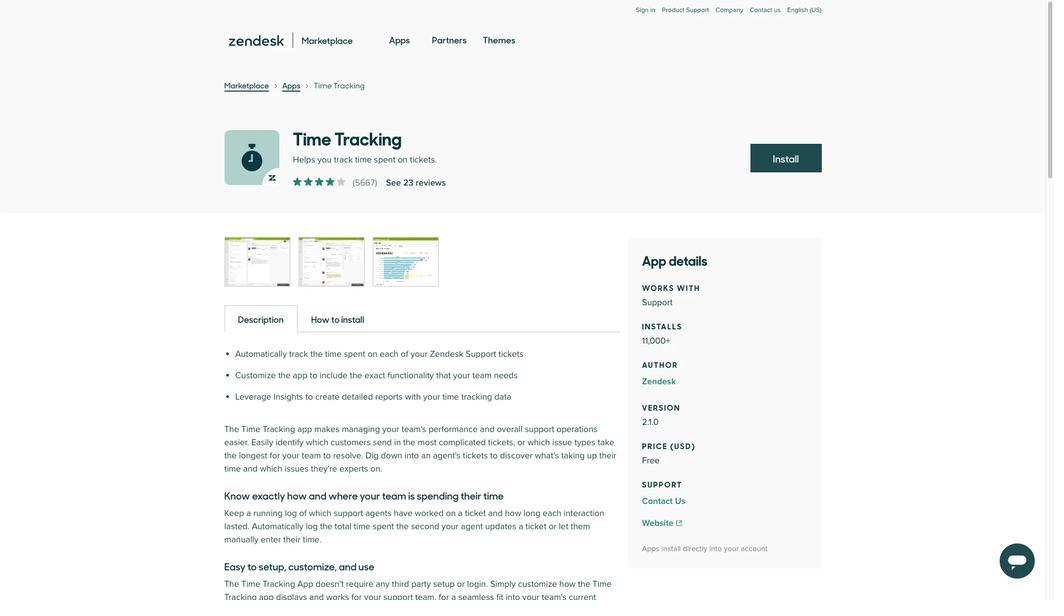Task type: locate. For each thing, give the bounding box(es) containing it.
1 the from the top
[[224, 424, 239, 435]]

lasted.
[[224, 521, 250, 532]]

2 horizontal spatial or
[[549, 521, 557, 532]]

app inside "the time tracking app doesn't require any third party setup or login. simply customize how the time tracking app displays and works for your support team, for a seamless fit into your team's curren"
[[297, 579, 313, 590]]

0 vertical spatial how
[[287, 489, 307, 502]]

0 horizontal spatial in
[[394, 437, 401, 448]]

apps link
[[389, 24, 410, 56], [282, 80, 300, 92]]

manually
[[224, 534, 259, 545]]

2 vertical spatial their
[[283, 534, 301, 545]]

zendesk up that
[[430, 349, 464, 360]]

0 horizontal spatial preview image of app image
[[225, 238, 290, 286]]

which
[[306, 437, 328, 448], [528, 437, 550, 448], [260, 463, 282, 474], [309, 508, 331, 519]]

log up time.
[[306, 521, 318, 532]]

author
[[642, 359, 678, 370]]

on
[[398, 154, 408, 165], [368, 349, 378, 360], [446, 508, 456, 519]]

a
[[246, 508, 251, 519], [458, 508, 463, 519], [519, 521, 523, 532], [451, 592, 456, 600]]

time up ( 5667 )
[[355, 154, 372, 165]]

the inside "the time tracking app doesn't require any third party setup or login. simply customize how the time tracking app displays and works for your support team, for a seamless fit into your team's curren"
[[578, 579, 590, 590]]

1 vertical spatial of
[[299, 508, 307, 519]]

or up discover
[[517, 437, 525, 448]]

displays
[[276, 592, 307, 600]]

on left the tickets.
[[398, 154, 408, 165]]

1 vertical spatial track
[[289, 349, 308, 360]]

1 vertical spatial team
[[302, 450, 321, 461]]

0 horizontal spatial each
[[380, 349, 399, 360]]

apps right "marketplace"
[[282, 80, 300, 91]]

1 vertical spatial the
[[224, 579, 239, 590]]

support right 'product'
[[686, 6, 709, 14]]

log right the running
[[285, 508, 297, 519]]

into inside "the time tracking app doesn't require any third party setup or login. simply customize how the time tracking app displays and works for your support team, for a seamless fit into your team's curren"
[[506, 592, 520, 600]]

4 star fill image from the left
[[337, 177, 346, 186]]

apps link right marketplace link
[[282, 80, 300, 92]]

2 vertical spatial app
[[259, 592, 274, 600]]

track inside time tracking helps you track time spent on tickets.
[[334, 154, 353, 165]]

how to install
[[311, 313, 364, 325]]

the right customize
[[578, 579, 590, 590]]

0 horizontal spatial apps
[[282, 80, 300, 91]]

the left 'most'
[[403, 437, 416, 448]]

0 vertical spatial automatically
[[235, 349, 287, 360]]

second
[[411, 521, 439, 532]]

easy to setup, customize, and use
[[224, 560, 375, 573]]

customize
[[235, 370, 276, 381]]

each up let
[[543, 508, 562, 519]]

apps link left partners link
[[389, 24, 410, 56]]

app up 'identify'
[[297, 424, 312, 435]]

contact up website
[[642, 496, 673, 507]]

1 vertical spatial contact
[[642, 496, 673, 507]]

their down take
[[599, 450, 617, 461]]

app up works
[[642, 250, 666, 270]]

app up 'insights'
[[293, 370, 308, 381]]

(
[[353, 177, 355, 188]]

into right directly on the right of page
[[709, 544, 722, 553]]

0 vertical spatial with
[[677, 282, 700, 293]]

helps
[[293, 154, 315, 165]]

2 horizontal spatial on
[[446, 508, 456, 519]]

team,
[[415, 592, 436, 600]]

where
[[328, 489, 358, 502]]

support up issue
[[525, 424, 554, 435]]

support inside the time tracking app makes managing your team's performance and overall support operations easier. easily identify which customers send in the most complicated tickets, or which issue types take the longest for your team to resolve. dig down into an agent's tickets to discover what's taking up their time and which issues they're experts on.
[[525, 424, 554, 435]]

or
[[517, 437, 525, 448], [549, 521, 557, 532], [457, 579, 465, 590]]

let
[[559, 521, 568, 532]]

ticket up agent
[[465, 508, 486, 519]]

0 horizontal spatial apps link
[[282, 80, 300, 92]]

discover
[[500, 450, 533, 461]]

easy
[[224, 560, 246, 573]]

2 horizontal spatial preview image of app image
[[373, 238, 438, 286]]

into
[[405, 450, 419, 461], [709, 544, 722, 553], [506, 592, 520, 600]]

1 horizontal spatial install
[[662, 544, 681, 553]]

your
[[411, 349, 428, 360], [453, 370, 470, 381], [423, 391, 440, 402], [382, 424, 399, 435], [282, 450, 299, 461], [360, 489, 380, 502], [442, 521, 459, 532], [724, 544, 739, 553], [364, 592, 381, 600], [522, 592, 540, 600]]

0 horizontal spatial tickets
[[463, 450, 488, 461]]

their up agent
[[461, 489, 482, 502]]

0 vertical spatial install
[[341, 313, 364, 325]]

2 star fill image from the left
[[315, 177, 324, 186]]

how
[[311, 313, 330, 325]]

0 vertical spatial team's
[[402, 424, 426, 435]]

0 vertical spatial into
[[405, 450, 419, 461]]

price
[[642, 440, 668, 451]]

team up the tracking
[[473, 370, 492, 381]]

us
[[774, 6, 781, 14]]

1 horizontal spatial track
[[334, 154, 353, 165]]

0 vertical spatial team
[[473, 370, 492, 381]]

0 horizontal spatial support
[[334, 508, 363, 519]]

price (usd) free
[[642, 440, 696, 466]]

installs
[[642, 320, 683, 332]]

partners link
[[432, 24, 467, 56]]

for down easily
[[270, 450, 280, 461]]

into left an
[[405, 450, 419, 461]]

experts
[[340, 463, 368, 474]]

team up they're at the bottom left of the page
[[302, 450, 321, 461]]

tickets down complicated
[[463, 450, 488, 461]]

into right fit
[[506, 592, 520, 600]]

marketplace link
[[224, 80, 269, 92]]

tab list
[[224, 305, 620, 332]]

have
[[394, 508, 413, 519]]

on inside keep a running log of which support agents have worked on a ticket and how long each interaction lasted. automatically log the total time spent the second your agent updates a ticket or let them manually enter their time.
[[446, 508, 456, 519]]

1 vertical spatial support
[[334, 508, 363, 519]]

contact inside global-navigation-secondary element
[[750, 6, 772, 14]]

themes
[[483, 33, 515, 46]]

track up 'insights'
[[289, 349, 308, 360]]

0 vertical spatial ticket
[[465, 508, 486, 519]]

into inside the time tracking app makes managing your team's performance and overall support operations easier. easily identify which customers send in the most complicated tickets, or which issue types take the longest for your team to resolve. dig down into an agent's tickets to discover what's taking up their time and which issues they're experts on.
[[405, 450, 419, 461]]

1 horizontal spatial app
[[642, 250, 666, 270]]

zendesk image
[[229, 35, 284, 46]]

support inside global-navigation-secondary element
[[686, 6, 709, 14]]

preview image of app image
[[225, 238, 290, 286], [299, 238, 364, 286], [373, 238, 438, 286]]

spent inside time tracking helps you track time spent on tickets.
[[374, 154, 396, 165]]

and
[[480, 424, 495, 435], [243, 463, 258, 474], [309, 489, 326, 502], [488, 508, 503, 519], [339, 560, 357, 573], [309, 592, 324, 600]]

0 vertical spatial spent
[[374, 154, 396, 165]]

or left login.
[[457, 579, 465, 590]]

app inside the time tracking app makes managing your team's performance and overall support operations easier. easily identify which customers send in the most complicated tickets, or which issue types take the longest for your team to resolve. dig down into an agent's tickets to discover what's taking up their time and which issues they're experts on.
[[297, 424, 312, 435]]

your down customize
[[522, 592, 540, 600]]

of
[[401, 349, 408, 360], [299, 508, 307, 519]]

the up easier.
[[224, 424, 239, 435]]

app
[[293, 370, 308, 381], [297, 424, 312, 435], [259, 592, 274, 600]]

how for the time tracking app doesn't require any third party setup or login. simply customize how the time tracking app displays and works for your support team, for a seamless fit into your team's curren
[[559, 579, 576, 590]]

support inside keep a running log of which support agents have worked on a ticket and how long each interaction lasted. automatically log the total time spent the second your agent updates a ticket or let them manually enter their time.
[[334, 508, 363, 519]]

1 horizontal spatial contact
[[750, 6, 772, 14]]

the inside the time tracking app makes managing your team's performance and overall support operations easier. easily identify which customers send in the most complicated tickets, or which issue types take the longest for your team to resolve. dig down into an agent's tickets to discover what's taking up their time and which issues they're experts on.
[[224, 424, 239, 435]]

1 vertical spatial or
[[549, 521, 557, 532]]

a down 'setup'
[[451, 592, 456, 600]]

0 vertical spatial each
[[380, 349, 399, 360]]

down
[[381, 450, 402, 461]]

1 horizontal spatial each
[[543, 508, 562, 519]]

the inside "the time tracking app doesn't require any third party setup or login. simply customize how the time tracking app displays and works for your support team, for a seamless fit into your team's curren"
[[224, 579, 239, 590]]

and up updates
[[488, 508, 503, 519]]

0 horizontal spatial contact
[[642, 496, 673, 507]]

5667
[[355, 177, 375, 188]]

1 vertical spatial app
[[297, 579, 313, 590]]

support
[[525, 424, 554, 435], [334, 508, 363, 519], [383, 592, 413, 600]]

1 vertical spatial each
[[543, 508, 562, 519]]

the up include
[[310, 349, 323, 360]]

you
[[317, 154, 332, 165]]

zendesk down 'author'
[[642, 376, 676, 387]]

to up they're at the bottom left of the page
[[323, 450, 331, 461]]

spending
[[417, 489, 459, 502]]

them
[[571, 521, 590, 532]]

team's inside "the time tracking app doesn't require any third party setup or login. simply customize how the time tracking app displays and works for your support team, for a seamless fit into your team's curren"
[[542, 592, 567, 600]]

2 vertical spatial spent
[[373, 521, 394, 532]]

identify
[[276, 437, 304, 448]]

3 star fill image from the left
[[326, 177, 335, 186]]

your left agent
[[442, 521, 459, 532]]

)
[[375, 177, 377, 188]]

track right you
[[334, 154, 353, 165]]

1 horizontal spatial preview image of app image
[[299, 238, 364, 286]]

that
[[436, 370, 451, 381]]

1 horizontal spatial team
[[382, 489, 406, 502]]

2 vertical spatial how
[[559, 579, 576, 590]]

version 2.1.0
[[642, 401, 681, 428]]

tickets up needs
[[499, 349, 524, 360]]

marketplace
[[224, 80, 269, 91]]

with inside works with support
[[677, 282, 700, 293]]

1 vertical spatial in
[[394, 437, 401, 448]]

with down details
[[677, 282, 700, 293]]

0 horizontal spatial ticket
[[465, 508, 486, 519]]

how right customize
[[559, 579, 576, 590]]

website
[[642, 518, 674, 529]]

time tracking
[[314, 80, 365, 91]]

tracking inside time tracking helps you track time spent on tickets.
[[335, 125, 402, 150]]

description
[[238, 313, 284, 325]]

zendesk link
[[642, 375, 808, 388]]

2 horizontal spatial apps
[[642, 544, 660, 553]]

keep a running log of which support agents have worked on a ticket and how long each interaction lasted. automatically log the total time spent the second your agent updates a ticket or let them manually enter their time.
[[224, 508, 604, 545]]

in right sign
[[650, 6, 655, 14]]

on inside time tracking helps you track time spent on tickets.
[[398, 154, 408, 165]]

0 vertical spatial track
[[334, 154, 353, 165]]

install left directly on the right of page
[[662, 544, 681, 553]]

the time tracking app doesn't require any third party setup or login. simply customize how the time tracking app displays and works for your support team, for a seamless fit into your team's curren
[[224, 579, 612, 600]]

1 horizontal spatial with
[[677, 282, 700, 293]]

0 horizontal spatial install
[[341, 313, 364, 325]]

0 vertical spatial zendesk
[[430, 349, 464, 360]]

0 vertical spatial contact
[[750, 6, 772, 14]]

contact
[[750, 6, 772, 14], [642, 496, 673, 507]]

the down have
[[396, 521, 409, 532]]

0 horizontal spatial app
[[297, 579, 313, 590]]

team left 'is'
[[382, 489, 406, 502]]

your inside keep a running log of which support agents have worked on a ticket and how long each interaction lasted. automatically log the total time spent the second your agent updates a ticket or let them manually enter their time.
[[442, 521, 459, 532]]

1 vertical spatial their
[[461, 489, 482, 502]]

know exactly how and where your team is spending their time
[[224, 489, 504, 502]]

time inside the time tracking app makes managing your team's performance and overall support operations easier. easily identify which customers send in the most complicated tickets, or which issue types take the longest for your team to resolve. dig down into an agent's tickets to discover what's taking up their time and which issues they're experts on.
[[224, 463, 241, 474]]

how for keep a running log of which support agents have worked on a ticket and how long each interaction lasted. automatically log the total time spent the second your agent updates a ticket or let them manually enter their time.
[[505, 508, 521, 519]]

2 vertical spatial or
[[457, 579, 465, 590]]

install right how
[[341, 313, 364, 325]]

with down functionality
[[405, 391, 421, 402]]

1 horizontal spatial team's
[[542, 592, 567, 600]]

and inside "the time tracking app doesn't require any third party setup or login. simply customize how the time tracking app displays and works for your support team, for a seamless fit into your team's curren"
[[309, 592, 324, 600]]

the down easy
[[224, 579, 239, 590]]

contact us
[[642, 496, 686, 507]]

your left account
[[724, 544, 739, 553]]

apps left partners
[[389, 33, 410, 46]]

1 horizontal spatial in
[[650, 6, 655, 14]]

0 vertical spatial their
[[599, 450, 617, 461]]

to right easy
[[248, 560, 257, 573]]

their left time.
[[283, 534, 301, 545]]

use
[[358, 560, 375, 573]]

how inside keep a running log of which support agents have worked on a ticket and how long each interaction lasted. automatically log the total time spent the second your agent updates a ticket or let them manually enter their time.
[[505, 508, 521, 519]]

0 horizontal spatial of
[[299, 508, 307, 519]]

product support link
[[662, 6, 709, 14]]

their inside keep a running log of which support agents have worked on a ticket and how long each interaction lasted. automatically log the total time spent the second your agent updates a ticket or let them manually enter their time.
[[283, 534, 301, 545]]

on up 'exact'
[[368, 349, 378, 360]]

0 horizontal spatial with
[[405, 391, 421, 402]]

see
[[386, 177, 401, 188]]

1 vertical spatial tickets
[[463, 450, 488, 461]]

1 vertical spatial with
[[405, 391, 421, 402]]

english (us)
[[787, 6, 822, 14]]

time right 'total'
[[354, 521, 370, 532]]

0 horizontal spatial their
[[283, 534, 301, 545]]

1 horizontal spatial of
[[401, 349, 408, 360]]

1 vertical spatial automatically
[[252, 521, 304, 532]]

version
[[642, 401, 681, 413]]

time inside time tracking helps you track time spent on tickets.
[[355, 154, 372, 165]]

keep
[[224, 508, 244, 519]]

3 preview image of app image from the left
[[373, 238, 438, 286]]

spent down agents
[[373, 521, 394, 532]]

0 vertical spatial in
[[650, 6, 655, 14]]

spent up ")"
[[374, 154, 396, 165]]

for
[[270, 450, 280, 461], [351, 592, 362, 600], [439, 592, 449, 600]]

2 vertical spatial team
[[382, 489, 406, 502]]

know
[[224, 489, 250, 502]]

exactly
[[252, 489, 285, 502]]

1 vertical spatial app
[[297, 424, 312, 435]]

and left use
[[339, 560, 357, 573]]

0 vertical spatial apps
[[389, 33, 410, 46]]

data
[[494, 391, 511, 402]]

2 preview image of app image from the left
[[299, 238, 364, 286]]

sign
[[636, 6, 649, 14]]

to
[[331, 313, 339, 325], [310, 370, 317, 381], [305, 391, 313, 402], [323, 450, 331, 461], [490, 450, 498, 461], [248, 560, 257, 573]]

0 vertical spatial tickets
[[499, 349, 524, 360]]

2 vertical spatial support
[[383, 592, 413, 600]]

in inside global-navigation-secondary element
[[650, 6, 655, 14]]

2 vertical spatial apps
[[642, 544, 660, 553]]

2 horizontal spatial for
[[439, 592, 449, 600]]

support down works
[[642, 297, 673, 308]]

which up what's
[[528, 437, 550, 448]]

star fill image
[[293, 177, 302, 186], [315, 177, 324, 186], [326, 177, 335, 186], [337, 177, 346, 186]]

app up the displays
[[297, 579, 313, 590]]

product support
[[662, 6, 709, 14]]

1 horizontal spatial on
[[398, 154, 408, 165]]

2 the from the top
[[224, 579, 239, 590]]

complicated
[[439, 437, 486, 448]]

team's down customize
[[542, 592, 567, 600]]

for down "require"
[[351, 592, 362, 600]]

0 horizontal spatial or
[[457, 579, 465, 590]]

2 horizontal spatial their
[[599, 450, 617, 461]]

setup
[[433, 579, 455, 590]]

time up include
[[325, 349, 342, 360]]

support up 'total'
[[334, 508, 363, 519]]

and down longest
[[243, 463, 258, 474]]

or left let
[[549, 521, 557, 532]]

1 horizontal spatial how
[[505, 508, 521, 519]]

of up functionality
[[401, 349, 408, 360]]

0 vertical spatial of
[[401, 349, 408, 360]]

install inside 'tab list'
[[341, 313, 364, 325]]

of up time.
[[299, 508, 307, 519]]

apps down website
[[642, 544, 660, 553]]

0 horizontal spatial team's
[[402, 424, 426, 435]]

a up agent
[[458, 508, 463, 519]]

1 horizontal spatial support
[[383, 592, 413, 600]]

1 vertical spatial how
[[505, 508, 521, 519]]

on right worked
[[446, 508, 456, 519]]

team's up 'most'
[[402, 424, 426, 435]]

customize,
[[288, 560, 337, 573]]

time down longest
[[224, 463, 241, 474]]

2 horizontal spatial how
[[559, 579, 576, 590]]

and down doesn't in the left of the page
[[309, 592, 324, 600]]

0 horizontal spatial for
[[270, 450, 280, 461]]

0 vertical spatial support
[[525, 424, 554, 435]]

23
[[403, 177, 414, 188]]

app left the displays
[[259, 592, 274, 600]]

star fill image
[[304, 177, 313, 186]]

to right how
[[331, 313, 339, 325]]

0 horizontal spatial into
[[405, 450, 419, 461]]

spent up 'exact'
[[344, 349, 365, 360]]

track
[[334, 154, 353, 165], [289, 349, 308, 360]]

0 vertical spatial on
[[398, 154, 408, 165]]

which up time.
[[309, 508, 331, 519]]

automatically track the time spent on each of your zendesk support tickets
[[235, 349, 524, 360]]

ticket
[[465, 508, 486, 519], [526, 521, 547, 532]]

2 vertical spatial into
[[506, 592, 520, 600]]

2 horizontal spatial support
[[525, 424, 554, 435]]

enter
[[261, 534, 281, 545]]

1 vertical spatial team's
[[542, 592, 567, 600]]

partners
[[432, 33, 467, 46]]

automatically up customize
[[235, 349, 287, 360]]

how inside "the time tracking app doesn't require any third party setup or login. simply customize how the time tracking app displays and works for your support team, for a seamless fit into your team's curren"
[[559, 579, 576, 590]]

1 horizontal spatial or
[[517, 437, 525, 448]]

0 vertical spatial the
[[224, 424, 239, 435]]

0 horizontal spatial team
[[302, 450, 321, 461]]

automatically up enter
[[252, 521, 304, 532]]

each up customize the app to include the exact functionality that your team needs
[[380, 349, 399, 360]]

how down issues
[[287, 489, 307, 502]]

1 vertical spatial apps
[[282, 80, 300, 91]]

which inside keep a running log of which support agents have worked on a ticket and how long each interaction lasted. automatically log the total time spent the second your agent updates a ticket or let them manually enter their time.
[[309, 508, 331, 519]]

spent
[[374, 154, 396, 165], [344, 349, 365, 360], [373, 521, 394, 532]]

for down 'setup'
[[439, 592, 449, 600]]

tickets.
[[410, 154, 437, 165]]

1 vertical spatial ticket
[[526, 521, 547, 532]]



Task type: vqa. For each thing, say whether or not it's contained in the screenshot.
"Contact" to the right
yes



Task type: describe. For each thing, give the bounding box(es) containing it.
take
[[598, 437, 614, 448]]

makes
[[314, 424, 340, 435]]

team inside the time tracking app makes managing your team's performance and overall support operations easier. easily identify which customers send in the most complicated tickets, or which issue types take the longest for your team to resolve. dig down into an agent's tickets to discover what's taking up their time and which issues they're experts on.
[[302, 450, 321, 461]]

1 horizontal spatial apps link
[[389, 24, 410, 56]]

account
[[741, 544, 768, 553]]

for inside the time tracking app makes managing your team's performance and overall support operations easier. easily identify which customers send in the most complicated tickets, or which issue types take the longest for your team to resolve. dig down into an agent's tickets to discover what's taking up their time and which issues they're experts on.
[[270, 450, 280, 461]]

up
[[587, 450, 597, 461]]

insights
[[274, 391, 303, 402]]

(us)
[[810, 6, 822, 14]]

the left 'total'
[[320, 521, 332, 532]]

0 vertical spatial app
[[293, 370, 308, 381]]

tracking
[[461, 391, 492, 402]]

functionality
[[388, 370, 434, 381]]

to left include
[[310, 370, 317, 381]]

1 horizontal spatial for
[[351, 592, 362, 600]]

2.1.0
[[642, 417, 659, 428]]

your right that
[[453, 370, 470, 381]]

most
[[418, 437, 437, 448]]

on.
[[371, 463, 382, 474]]

install
[[773, 152, 799, 165]]

issue
[[552, 437, 572, 448]]

the left 'exact'
[[350, 370, 362, 381]]

simply
[[490, 579, 516, 590]]

easier.
[[224, 437, 249, 448]]

1 vertical spatial on
[[368, 349, 378, 360]]

support inside works with support
[[642, 297, 673, 308]]

resolve.
[[333, 450, 363, 461]]

dig
[[366, 450, 379, 461]]

overall
[[497, 424, 523, 435]]

contact for contact us
[[642, 496, 673, 507]]

detailed
[[342, 391, 373, 402]]

time tracking helps you track time spent on tickets.
[[293, 125, 437, 165]]

your up agents
[[360, 489, 380, 502]]

customize the app to include the exact functionality that your team needs
[[235, 370, 518, 381]]

1 horizontal spatial ticket
[[526, 521, 547, 532]]

the down easier.
[[224, 450, 237, 461]]

your down any
[[364, 592, 381, 600]]

apps for the rightmost 'apps' link
[[389, 33, 410, 46]]

to inside 'tab list'
[[331, 313, 339, 325]]

the up 'insights'
[[278, 370, 291, 381]]

taking
[[561, 450, 585, 461]]

create
[[315, 391, 340, 402]]

works
[[642, 282, 675, 293]]

a right updates
[[519, 521, 523, 532]]

0 horizontal spatial log
[[285, 508, 297, 519]]

time inside time tracking helps you track time spent on tickets.
[[293, 125, 331, 150]]

global-navigation-secondary element
[[224, 0, 822, 25]]

any
[[376, 579, 390, 590]]

company link
[[716, 6, 743, 25]]

worked
[[415, 508, 444, 519]]

tab list containing description
[[224, 305, 620, 332]]

reports
[[375, 391, 403, 402]]

0 horizontal spatial track
[[289, 349, 308, 360]]

exact
[[365, 370, 385, 381]]

customers
[[331, 437, 371, 448]]

1 horizontal spatial tickets
[[499, 349, 524, 360]]

sign in link
[[636, 6, 655, 14]]

which down "makes"
[[306, 437, 328, 448]]

contact us
[[750, 6, 781, 14]]

is
[[408, 489, 415, 502]]

their inside the time tracking app makes managing your team's performance and overall support operations easier. easily identify which customers send in the most complicated tickets, or which issue types take the longest for your team to resolve. dig down into an agent's tickets to discover what's taking up their time and which issues they're experts on.
[[599, 450, 617, 461]]

works
[[326, 592, 349, 600]]

your up functionality
[[411, 349, 428, 360]]

fit
[[496, 592, 503, 600]]

1 vertical spatial apps link
[[282, 80, 300, 92]]

tracking inside the time tracking app makes managing your team's performance and overall support operations easier. easily identify which customers send in the most complicated tickets, or which issue types take the longest for your team to resolve. dig down into an agent's tickets to discover what's taking up their time and which issues they're experts on.
[[263, 424, 295, 435]]

see 23 reviews link
[[386, 176, 446, 189]]

in inside the time tracking app makes managing your team's performance and overall support operations easier. easily identify which customers send in the most complicated tickets, or which issue types take the longest for your team to resolve. dig down into an agent's tickets to discover what's taking up their time and which issues they're experts on.
[[394, 437, 401, 448]]

1 vertical spatial log
[[306, 521, 318, 532]]

easily
[[251, 437, 273, 448]]

a right 'keep' at the bottom left
[[246, 508, 251, 519]]

0 horizontal spatial how
[[287, 489, 307, 502]]

include
[[320, 370, 348, 381]]

apps install directly into your account
[[642, 544, 768, 553]]

and up tickets,
[[480, 424, 495, 435]]

automatically inside keep a running log of which support agents have worked on a ticket and how long each interaction lasted. automatically log the total time spent the second your agent updates a ticket or let them manually enter their time.
[[252, 521, 304, 532]]

or inside "the time tracking app doesn't require any third party setup or login. simply customize how the time tracking app displays and works for your support team, for a seamless fit into your team's curren"
[[457, 579, 465, 590]]

time.
[[303, 534, 321, 545]]

2 horizontal spatial team
[[473, 370, 492, 381]]

time down that
[[442, 391, 459, 402]]

which down longest
[[260, 463, 282, 474]]

login.
[[467, 579, 488, 590]]

to left create
[[305, 391, 313, 402]]

agents
[[365, 508, 392, 519]]

company
[[716, 6, 743, 14]]

app details
[[642, 250, 708, 270]]

directly
[[683, 544, 707, 553]]

agent
[[461, 521, 483, 532]]

1 vertical spatial into
[[709, 544, 722, 553]]

works with support
[[642, 282, 700, 308]]

(usd)
[[670, 440, 696, 451]]

time up updates
[[483, 489, 504, 502]]

free
[[642, 455, 660, 466]]

support inside "the time tracking app doesn't require any third party setup or login. simply customize how the time tracking app displays and works for your support team, for a seamless fit into your team's curren"
[[383, 592, 413, 600]]

an
[[421, 450, 431, 461]]

to down tickets,
[[490, 450, 498, 461]]

contact us link
[[642, 495, 808, 508]]

support up needs
[[466, 349, 496, 360]]

longest
[[239, 450, 267, 461]]

your down that
[[423, 391, 440, 402]]

types
[[575, 437, 596, 448]]

1 vertical spatial spent
[[344, 349, 365, 360]]

your down 'identify'
[[282, 450, 299, 461]]

contact for contact us
[[750, 6, 772, 14]]

time inside keep a running log of which support agents have worked on a ticket and how long each interaction lasted. automatically log the total time spent the second your agent updates a ticket or let them manually enter their time.
[[354, 521, 370, 532]]

and left where
[[309, 489, 326, 502]]

the for the time tracking app doesn't require any third party setup or login. simply customize how the time tracking app displays and works for your support team, for a seamless fit into your team's curren
[[224, 579, 239, 590]]

and inside keep a running log of which support agents have worked on a ticket and how long each interaction lasted. automatically log the total time spent the second your agent updates a ticket or let them manually enter their time.
[[488, 508, 503, 519]]

or inside the time tracking app makes managing your team's performance and overall support operations easier. easily identify which customers send in the most complicated tickets, or which issue types take the longest for your team to resolve. dig down into an agent's tickets to discover what's taking up their time and which issues they're experts on.
[[517, 437, 525, 448]]

support up "contact us"
[[642, 478, 683, 490]]

running
[[253, 508, 283, 519]]

install button
[[750, 144, 822, 172]]

your up send
[[382, 424, 399, 435]]

performance
[[429, 424, 478, 435]]

0 vertical spatial app
[[642, 250, 666, 270]]

time inside the time tracking app makes managing your team's performance and overall support operations easier. easily identify which customers send in the most complicated tickets, or which issue types take the longest for your team to resolve. dig down into an agent's tickets to discover what's taking up their time and which issues they're experts on.
[[241, 424, 260, 435]]

tickets inside the time tracking app makes managing your team's performance and overall support operations easier. easily identify which customers send in the most complicated tickets, or which issue types take the longest for your team to resolve. dig down into an agent's tickets to discover what's taking up their time and which issues they're experts on.
[[463, 450, 488, 461]]

a inside "the time tracking app doesn't require any third party setup or login. simply customize how the time tracking app displays and works for your support team, for a seamless fit into your team's curren"
[[451, 592, 456, 600]]

each inside keep a running log of which support agents have worked on a ticket and how long each interaction lasted. automatically log the total time spent the second your agent updates a ticket or let them manually enter their time.
[[543, 508, 562, 519]]

operations
[[557, 424, 598, 435]]

0 horizontal spatial zendesk
[[430, 349, 464, 360]]

us
[[675, 496, 686, 507]]

1 preview image of app image from the left
[[225, 238, 290, 286]]

the for the time tracking app makes managing your team's performance and overall support operations easier. easily identify which customers send in the most complicated tickets, or which issue types take the longest for your team to resolve. dig down into an agent's tickets to discover what's taking up their time and which issues they're experts on.
[[224, 424, 239, 435]]

app inside "the time tracking app doesn't require any third party setup or login. simply customize how the time tracking app displays and works for your support team, for a seamless fit into your team's curren"
[[259, 592, 274, 600]]

1 horizontal spatial zendesk
[[642, 376, 676, 387]]

1 star fill image from the left
[[293, 177, 302, 186]]

the time tracking app makes managing your team's performance and overall support operations easier. easily identify which customers send in the most complicated tickets, or which issue types take the longest for your team to resolve. dig down into an agent's tickets to discover what's taking up their time and which issues they're experts on.
[[224, 424, 617, 474]]

apps for apps install directly into your account
[[642, 544, 660, 553]]

1 horizontal spatial their
[[461, 489, 482, 502]]

seamless
[[458, 592, 494, 600]]

third
[[392, 579, 409, 590]]

updates
[[485, 521, 516, 532]]

product
[[662, 6, 685, 14]]

of inside keep a running log of which support agents have worked on a ticket and how long each interaction lasted. automatically log the total time spent the second your agent updates a ticket or let them manually enter their time.
[[299, 508, 307, 519]]

contact us link
[[750, 6, 781, 14]]

11,000+
[[642, 335, 670, 346]]

website link
[[642, 517, 808, 530]]

long
[[524, 508, 540, 519]]

team's inside the time tracking app makes managing your team's performance and overall support operations easier. easily identify which customers send in the most complicated tickets, or which issue types take the longest for your team to resolve. dig down into an agent's tickets to discover what's taking up their time and which issues they're experts on.
[[402, 424, 426, 435]]

spent inside keep a running log of which support agents have worked on a ticket and how long each interaction lasted. automatically log the total time spent the second your agent updates a ticket or let them manually enter their time.
[[373, 521, 394, 532]]

or inside keep a running log of which support agents have worked on a ticket and how long each interaction lasted. automatically log the total time spent the second your agent updates a ticket or let them manually enter their time.
[[549, 521, 557, 532]]



